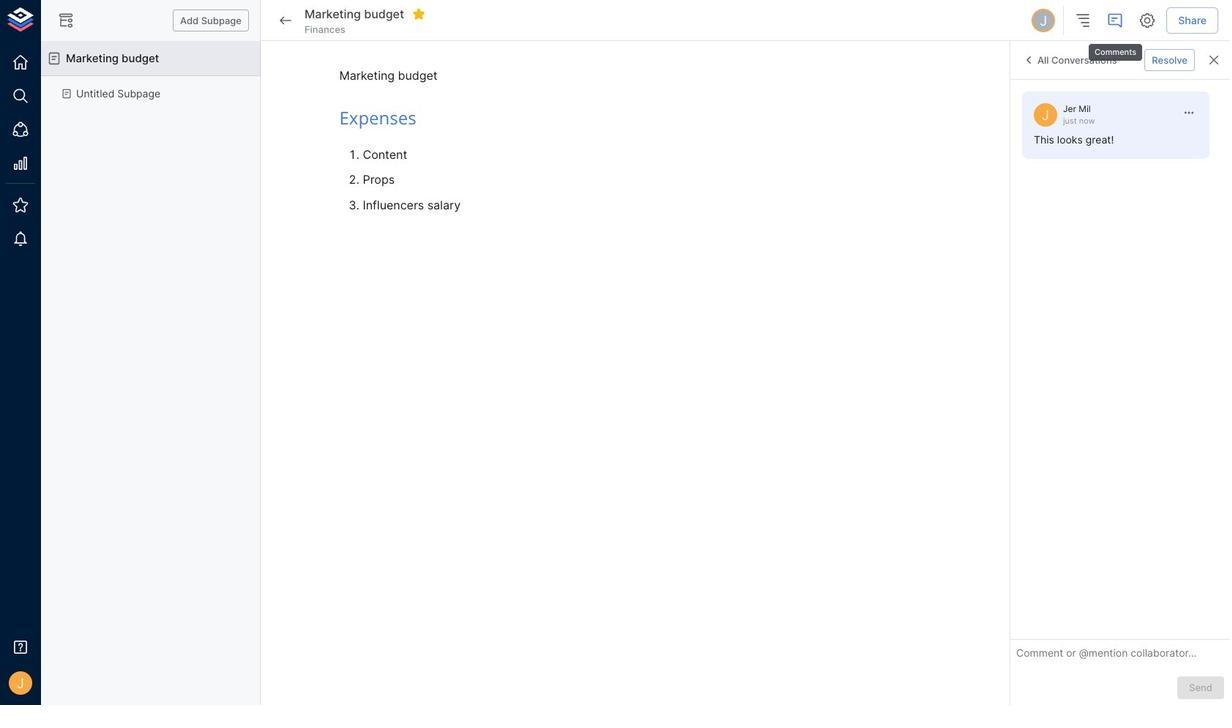 Task type: locate. For each thing, give the bounding box(es) containing it.
table of contents image
[[1075, 12, 1092, 29]]

tooltip
[[1088, 34, 1144, 63]]

hide wiki image
[[57, 12, 75, 29]]

settings image
[[1139, 12, 1157, 29]]



Task type: vqa. For each thing, say whether or not it's contained in the screenshot.
"BOOKMARK" image
no



Task type: describe. For each thing, give the bounding box(es) containing it.
remove favorite image
[[412, 7, 425, 20]]

go back image
[[277, 12, 294, 29]]

Comment or @mention collaborator... text field
[[1017, 646, 1225, 665]]

comments image
[[1107, 12, 1124, 29]]



